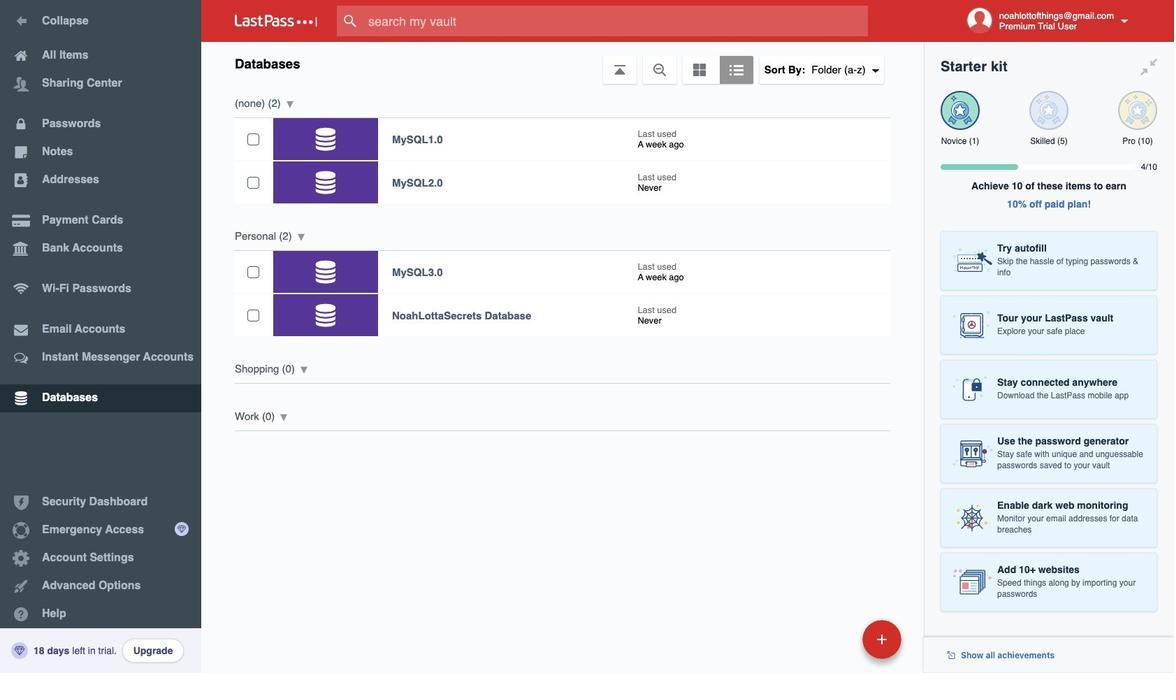 Task type: vqa. For each thing, say whether or not it's contained in the screenshot.
'dialog'
no



Task type: locate. For each thing, give the bounding box(es) containing it.
vault options navigation
[[201, 42, 924, 84]]

lastpass image
[[235, 15, 317, 27]]

new item element
[[767, 619, 907, 659]]

main navigation navigation
[[0, 0, 201, 673]]

search my vault text field
[[337, 6, 896, 36]]

new item navigation
[[767, 616, 910, 673]]

Search search field
[[337, 6, 896, 36]]



